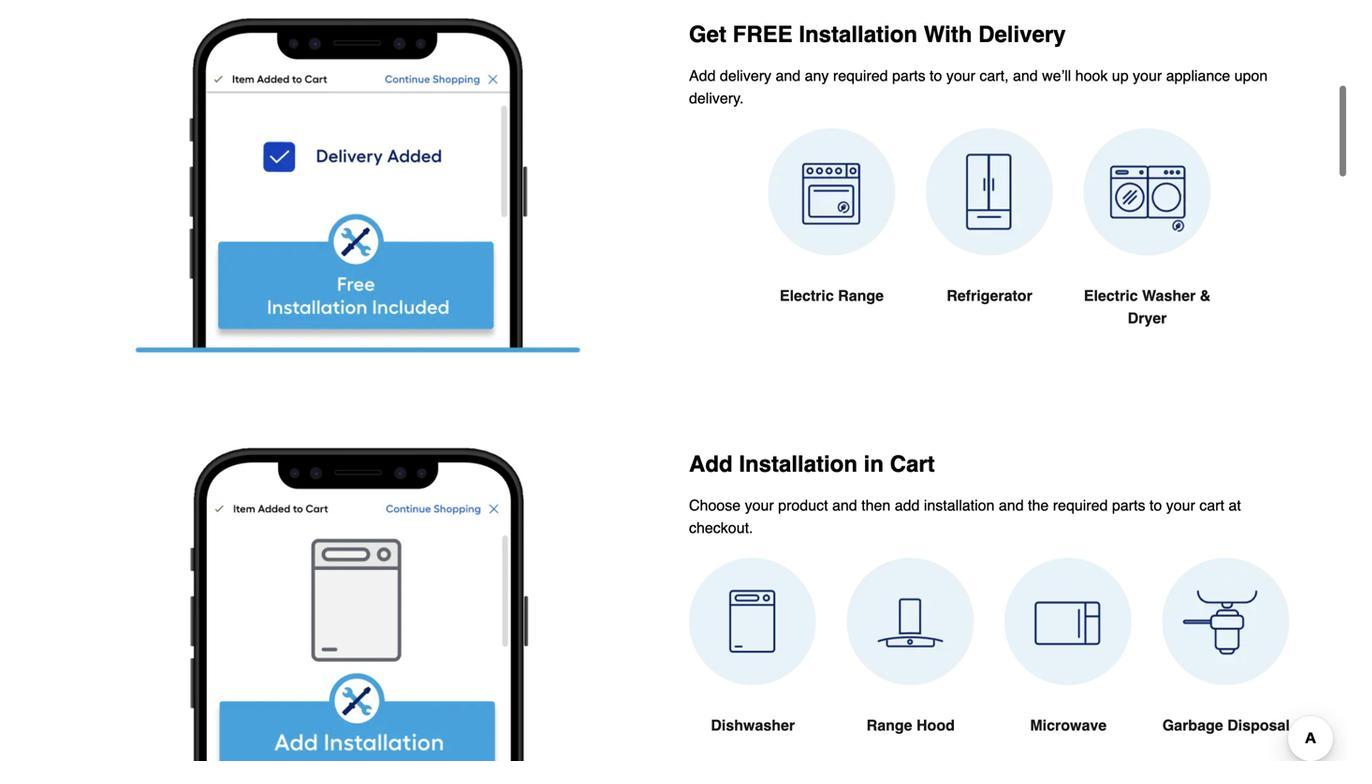 Task type: locate. For each thing, give the bounding box(es) containing it.
to left cart
[[1150, 497, 1162, 514]]

2 add from the top
[[689, 451, 733, 477]]

required inside add delivery and any required parts to your cart, and we'll hook up your appliance upon delivery.
[[833, 67, 888, 84]]

washer
[[1142, 287, 1196, 304]]

garbage
[[1163, 717, 1223, 734]]

range
[[838, 287, 884, 304], [867, 717, 913, 734]]

dryer
[[1128, 309, 1167, 327]]

1 horizontal spatial parts
[[1112, 497, 1146, 514]]

1 horizontal spatial electric
[[1084, 287, 1138, 304]]

upon
[[1235, 67, 1268, 84]]

2 electric from the left
[[1084, 287, 1138, 304]]

1 vertical spatial range
[[867, 717, 913, 734]]

add up choose
[[689, 451, 733, 477]]

0 vertical spatial parts
[[892, 67, 926, 84]]

required
[[833, 67, 888, 84], [1053, 497, 1108, 514]]

electric inside electric washer & dryer
[[1084, 287, 1138, 304]]

0 vertical spatial add
[[689, 67, 716, 84]]

and left then at bottom
[[832, 497, 857, 514]]

0 horizontal spatial electric
[[780, 287, 834, 304]]

your left cart,
[[947, 67, 976, 84]]

0 horizontal spatial required
[[833, 67, 888, 84]]

cart
[[890, 451, 935, 477]]

0 horizontal spatial to
[[930, 67, 942, 84]]

we'll
[[1042, 67, 1071, 84]]

add for add delivery and any required parts to your cart, and we'll hook up your appliance upon delivery.
[[689, 67, 716, 84]]

free
[[733, 21, 793, 47]]

parts left cart
[[1112, 497, 1146, 514]]

an icon of a microwave. image
[[1005, 558, 1133, 686]]

0 vertical spatial to
[[930, 67, 942, 84]]

parts
[[892, 67, 926, 84], [1112, 497, 1146, 514]]

installation up product
[[739, 451, 858, 477]]

add
[[689, 67, 716, 84], [689, 451, 733, 477]]

to down with
[[930, 67, 942, 84]]

installation
[[924, 497, 995, 514]]

1 vertical spatial to
[[1150, 497, 1162, 514]]

garbage disposal link
[[1163, 558, 1290, 761]]

an icon of a range. image
[[768, 128, 896, 256]]

add installation in cart
[[689, 451, 935, 477]]

1 horizontal spatial required
[[1053, 497, 1108, 514]]

1 vertical spatial add
[[689, 451, 733, 477]]

disposal
[[1228, 717, 1290, 734]]

hood
[[917, 717, 955, 734]]

1 vertical spatial required
[[1053, 497, 1108, 514]]

an icon of a range hood. image
[[847, 558, 975, 686]]

required right any at the top right of page
[[833, 67, 888, 84]]

add up the delivery.
[[689, 67, 716, 84]]

range hood link
[[847, 558, 975, 761]]

electric range
[[780, 287, 884, 304]]

and left any at the top right of page
[[776, 67, 801, 84]]

and
[[776, 67, 801, 84], [1013, 67, 1038, 84], [832, 497, 857, 514], [999, 497, 1024, 514]]

required right the
[[1053, 497, 1108, 514]]

installation up any at the top right of page
[[799, 21, 918, 47]]

0 horizontal spatial parts
[[892, 67, 926, 84]]

range hood
[[867, 717, 955, 734]]

electric washer & dryer
[[1084, 287, 1211, 327]]

electric
[[780, 287, 834, 304], [1084, 287, 1138, 304]]

1 add from the top
[[689, 67, 716, 84]]

1 vertical spatial parts
[[1112, 497, 1146, 514]]

hook
[[1076, 67, 1108, 84]]

parts down get free installation with delivery
[[892, 67, 926, 84]]

parts inside add delivery and any required parts to your cart, and we'll hook up your appliance upon delivery.
[[892, 67, 926, 84]]

1 electric from the left
[[780, 287, 834, 304]]

delivery
[[720, 67, 772, 84]]

at
[[1229, 497, 1241, 514]]

cart
[[1200, 497, 1225, 514]]

your
[[947, 67, 976, 84], [1133, 67, 1162, 84], [745, 497, 774, 514], [1166, 497, 1196, 514]]

dishwasher link
[[689, 558, 817, 761]]

then
[[862, 497, 891, 514]]

1 horizontal spatial to
[[1150, 497, 1162, 514]]

to
[[930, 67, 942, 84], [1150, 497, 1162, 514]]

to inside choose your product and then add installation and the required parts to your cart at checkout.
[[1150, 497, 1162, 514]]

microwave link
[[1005, 558, 1133, 761]]

add inside add delivery and any required parts to your cart, and we'll hook up your appliance upon delivery.
[[689, 67, 716, 84]]

0 vertical spatial required
[[833, 67, 888, 84]]

installation
[[799, 21, 918, 47], [739, 451, 858, 477]]

and left the
[[999, 497, 1024, 514]]

required inside choose your product and then add installation and the required parts to your cart at checkout.
[[1053, 497, 1108, 514]]



Task type: vqa. For each thing, say whether or not it's contained in the screenshot.
GIFT
no



Task type: describe. For each thing, give the bounding box(es) containing it.
parts inside choose your product and then add installation and the required parts to your cart at checkout.
[[1112, 497, 1146, 514]]

cart,
[[980, 67, 1009, 84]]

1 vertical spatial installation
[[739, 451, 858, 477]]

electric for electric washer & dryer
[[1084, 287, 1138, 304]]

refrigerator link
[[926, 128, 1054, 352]]

an icon of a refrigerator. image
[[926, 128, 1054, 256]]

electric range link
[[768, 128, 896, 352]]

an icon of a dishwasher. image
[[689, 558, 817, 686]]

in
[[864, 451, 884, 477]]

the
[[1028, 497, 1049, 514]]

get free installation with delivery
[[689, 21, 1066, 47]]

get
[[689, 21, 727, 47]]

your left product
[[745, 497, 774, 514]]

add for add installation in cart
[[689, 451, 733, 477]]

an icon of a washer and dryer. image
[[1084, 128, 1211, 256]]

delivery.
[[689, 89, 744, 107]]

refrigerator
[[947, 287, 1033, 304]]

your right up
[[1133, 67, 1162, 84]]

an icon of a garbage disposal. image
[[1163, 558, 1290, 686]]

electric washer & dryer link
[[1084, 128, 1211, 374]]

add delivery and any required parts to your cart, and we'll hook up your appliance upon delivery.
[[689, 67, 1268, 107]]

any
[[805, 67, 829, 84]]

product
[[778, 497, 828, 514]]

0 vertical spatial installation
[[799, 21, 918, 47]]

garbage disposal
[[1163, 717, 1290, 734]]

your left cart
[[1166, 497, 1196, 514]]

a phone screen with delivery added and free installation included messages. image
[[58, 4, 659, 353]]

delivery
[[979, 21, 1066, 47]]

dishwasher
[[711, 717, 795, 734]]

0 vertical spatial range
[[838, 287, 884, 304]]

checkout.
[[689, 519, 753, 536]]

choose
[[689, 497, 741, 514]]

up
[[1112, 67, 1129, 84]]

electric for electric range
[[780, 287, 834, 304]]

choose your product and then add installation and the required parts to your cart at checkout.
[[689, 497, 1241, 536]]

microwave
[[1030, 717, 1107, 734]]

with
[[924, 21, 972, 47]]

and left we'll
[[1013, 67, 1038, 84]]

a phone screen with an add installation message. image
[[58, 434, 659, 761]]

to inside add delivery and any required parts to your cart, and we'll hook up your appliance upon delivery.
[[930, 67, 942, 84]]

add
[[895, 497, 920, 514]]

appliance
[[1166, 67, 1230, 84]]

&
[[1200, 287, 1211, 304]]



